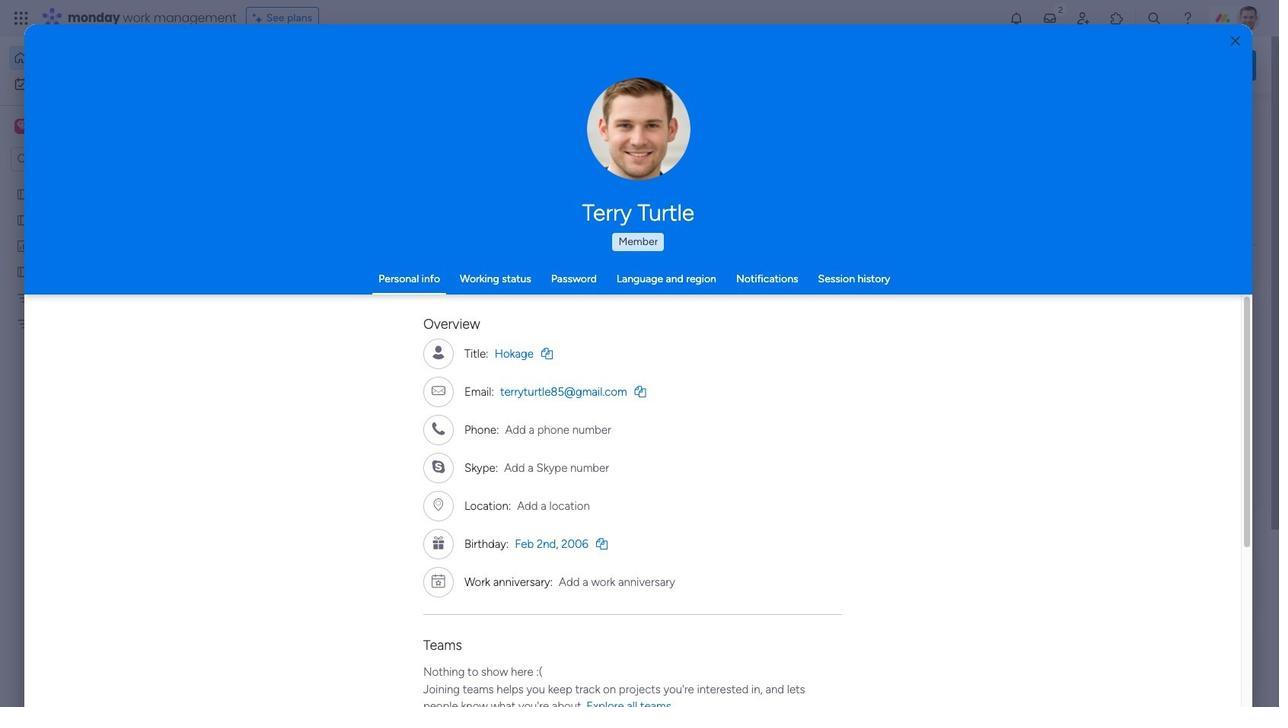 Task type: locate. For each thing, give the bounding box(es) containing it.
2 horizontal spatial add to favorites image
[[950, 278, 965, 294]]

component image
[[254, 302, 268, 316], [504, 302, 517, 316], [753, 302, 766, 316]]

workspace image
[[14, 118, 30, 135]]

0 horizontal spatial copied! image
[[542, 348, 553, 359]]

search everything image
[[1147, 11, 1162, 26]]

2 component image from the left
[[504, 302, 517, 316]]

0 vertical spatial public dashboard image
[[16, 238, 30, 253]]

help image
[[1181, 11, 1196, 26]]

3 component image from the left
[[753, 302, 766, 316]]

select product image
[[14, 11, 29, 26]]

quick search results list box
[[235, 142, 992, 531]]

2 vertical spatial copied! image
[[596, 538, 608, 550]]

option
[[9, 46, 185, 70], [9, 72, 185, 96], [0, 180, 194, 183]]

2 image
[[1054, 1, 1068, 18]]

list box
[[0, 178, 194, 542]]

1 component image from the left
[[254, 302, 268, 316]]

update feed image
[[1043, 11, 1058, 26]]

workspace image
[[17, 118, 27, 135]]

1 vertical spatial public dashboard image
[[753, 278, 769, 295]]

0 horizontal spatial component image
[[254, 302, 268, 316]]

see plans image
[[253, 10, 266, 27]]

1 horizontal spatial public dashboard image
[[753, 278, 769, 295]]

1 horizontal spatial copied! image
[[596, 538, 608, 550]]

copied! image
[[542, 348, 553, 359], [635, 386, 646, 397], [596, 538, 608, 550]]

public board image
[[16, 187, 30, 201], [16, 213, 30, 227], [16, 264, 30, 279], [254, 278, 271, 295], [504, 278, 520, 295]]

1 vertical spatial option
[[9, 72, 185, 96]]

Search in workspace field
[[32, 150, 127, 168]]

2 horizontal spatial component image
[[753, 302, 766, 316]]

2 horizontal spatial copied! image
[[635, 386, 646, 397]]

add to favorites image for first component icon from right
[[950, 278, 965, 294]]

invite members image
[[1076, 11, 1092, 26]]

public dashboard image
[[16, 238, 30, 253], [753, 278, 769, 295]]

0 horizontal spatial public dashboard image
[[16, 238, 30, 253]]

1 horizontal spatial add to favorites image
[[701, 278, 716, 294]]

add to favorites image
[[701, 278, 716, 294], [950, 278, 965, 294], [452, 465, 467, 480]]

0 vertical spatial copied! image
[[542, 348, 553, 359]]

1 horizontal spatial component image
[[504, 302, 517, 316]]



Task type: describe. For each thing, give the bounding box(es) containing it.
2 vertical spatial option
[[0, 180, 194, 183]]

terry turtle image
[[1237, 6, 1261, 30]]

remove from favorites image
[[452, 278, 467, 294]]

dapulse x slim image
[[1234, 110, 1252, 129]]

templates image image
[[1042, 306, 1243, 412]]

notifications image
[[1009, 11, 1025, 26]]

0 horizontal spatial add to favorites image
[[452, 465, 467, 480]]

getting started element
[[1028, 555, 1257, 616]]

add to favorites image for 2nd component icon from the right
[[701, 278, 716, 294]]

public dashboard image inside quick search results "list box"
[[753, 278, 769, 295]]

0 vertical spatial option
[[9, 46, 185, 70]]

help center element
[[1028, 628, 1257, 689]]

workspace selection element
[[14, 117, 127, 137]]

close image
[[1232, 35, 1241, 47]]

1 vertical spatial copied! image
[[635, 386, 646, 397]]

monday marketplace image
[[1110, 11, 1125, 26]]



Task type: vqa. For each thing, say whether or not it's contained in the screenshot.
Public board image
yes



